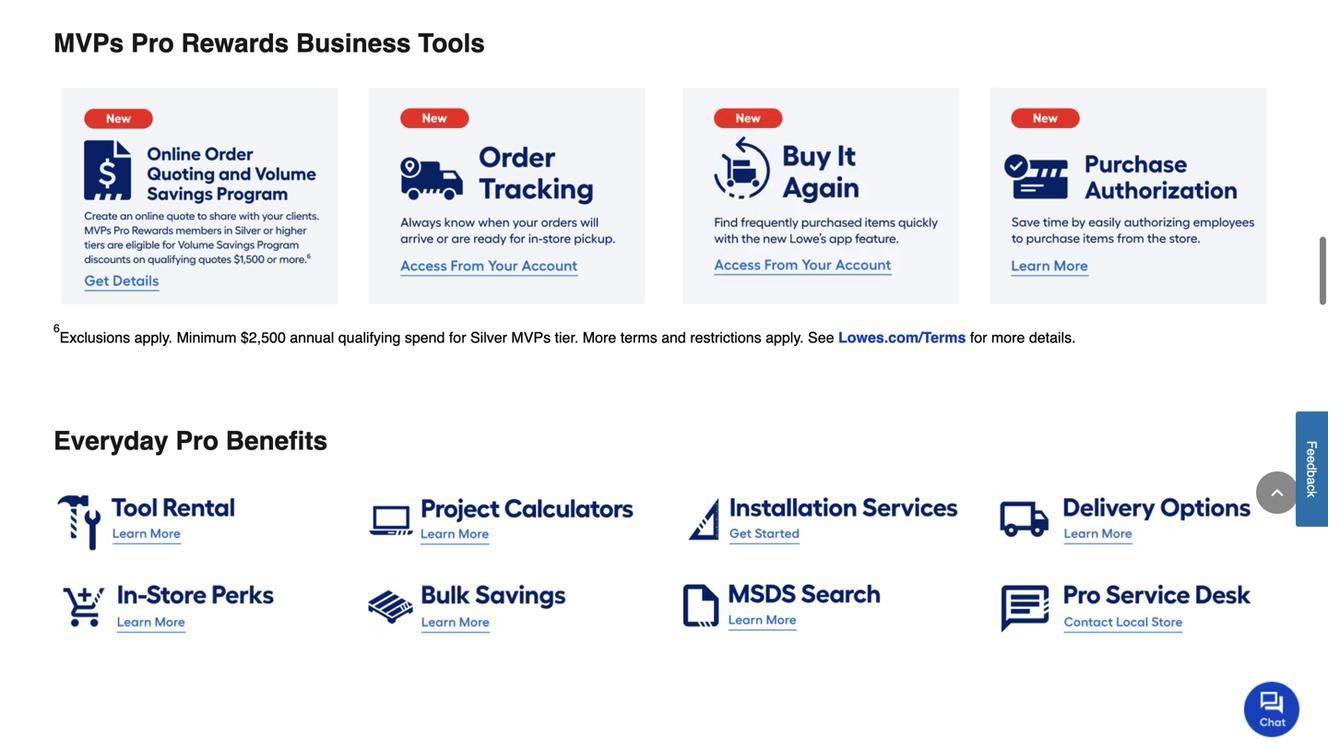 Task type: describe. For each thing, give the bounding box(es) containing it.
benefits
[[226, 426, 328, 456]]

c
[[1305, 484, 1320, 491]]

6 exclusions apply. minimum $2,500 annual qualifying spend for silver mvps tier. more terms and restrictions apply. see lowes.com/terms for more details.
[[54, 322, 1076, 346]]

tier.
[[555, 329, 579, 346]]

purchase authorization. save time by easily authorizing employees to purchase items from the store. image
[[990, 87, 1268, 304]]

6
[[54, 322, 60, 335]]

spend
[[405, 329, 445, 346]]

and
[[662, 329, 686, 346]]

b
[[1305, 470, 1320, 477]]

a shopping cart icon. image
[[57, 574, 339, 640]]

2 apply. from the left
[[766, 329, 804, 346]]

a truck icon. image
[[990, 486, 1271, 552]]

exclusions
[[60, 329, 130, 346]]

tools
[[418, 28, 485, 58]]

everyday pro benefits
[[54, 426, 328, 456]]

buy it again. find frequently purchased items quickly with the new lowe's app feature. image
[[683, 87, 961, 304]]

silver
[[471, 329, 507, 346]]

f
[[1305, 441, 1320, 449]]

1 apply. from the left
[[134, 329, 173, 346]]

0 horizontal spatial mvps
[[54, 28, 124, 58]]

2 for from the left
[[971, 329, 988, 346]]

a chat window icon. image
[[990, 574, 1271, 640]]

see
[[808, 329, 835, 346]]

details.
[[1030, 329, 1076, 346]]

a sheet of paper icon. image
[[679, 574, 961, 640]]

f e e d b a c k
[[1305, 441, 1320, 497]]

a
[[1305, 477, 1320, 485]]



Task type: vqa. For each thing, say whether or not it's contained in the screenshot.
the All inside the shop all deals button
no



Task type: locate. For each thing, give the bounding box(es) containing it.
restrictions
[[690, 329, 762, 346]]

e up b
[[1305, 456, 1320, 463]]

0 horizontal spatial apply.
[[134, 329, 173, 346]]

pro left rewards
[[131, 28, 174, 58]]

1 for from the left
[[449, 329, 466, 346]]

1 horizontal spatial pro
[[176, 426, 219, 456]]

$2,500
[[241, 329, 286, 346]]

a shipping pallet icon. image
[[368, 574, 650, 640]]

mvps inside 6 exclusions apply. minimum $2,500 annual qualifying spend for silver mvps tier. more terms and restrictions apply. see lowes.com/terms for more details.
[[512, 329, 551, 346]]

1 horizontal spatial apply.
[[766, 329, 804, 346]]

lowes.com/terms link
[[839, 329, 966, 346]]

0 horizontal spatial for
[[449, 329, 466, 346]]

0 vertical spatial pro
[[131, 28, 174, 58]]

minimum
[[177, 329, 237, 346]]

terms
[[621, 329, 658, 346]]

business
[[296, 28, 411, 58]]

annual
[[290, 329, 334, 346]]

rewards
[[181, 28, 289, 58]]

scroll to top element
[[1257, 472, 1299, 514]]

lowes.com/terms
[[839, 329, 966, 346]]

for left silver
[[449, 329, 466, 346]]

a hammer and wrench icon. image
[[57, 486, 339, 552]]

more
[[992, 329, 1025, 346]]

apply. left the see
[[766, 329, 804, 346]]

1 vertical spatial pro
[[176, 426, 219, 456]]

0 horizontal spatial pro
[[131, 28, 174, 58]]

k
[[1305, 491, 1320, 497]]

pro for mvps
[[131, 28, 174, 58]]

1 horizontal spatial mvps
[[512, 329, 551, 346]]

online order quoting and volume savings program. create online quotes to share with clients. image
[[61, 87, 339, 305]]

apply. left minimum
[[134, 329, 173, 346]]

for left more on the right top of the page
[[971, 329, 988, 346]]

apply.
[[134, 329, 173, 346], [766, 329, 804, 346]]

1 e from the top
[[1305, 449, 1320, 456]]

f e e d b a c k button
[[1296, 411, 1329, 527]]

1 vertical spatial mvps
[[512, 329, 551, 346]]

more
[[583, 329, 617, 346]]

everyday
[[54, 426, 168, 456]]

for
[[449, 329, 466, 346], [971, 329, 988, 346]]

0 vertical spatial mvps
[[54, 28, 124, 58]]

pro up a hammer and wrench icon.
[[176, 426, 219, 456]]

order tracking. know when your orders will arrive or are ready for in-store pickup. image
[[368, 87, 646, 304]]

2 e from the top
[[1305, 456, 1320, 463]]

mvps
[[54, 28, 124, 58], [512, 329, 551, 346]]

a blue speed square icon. image
[[679, 486, 961, 552]]

1 horizontal spatial for
[[971, 329, 988, 346]]

mvps pro rewards business tools
[[54, 28, 485, 58]]

e
[[1305, 449, 1320, 456], [1305, 456, 1320, 463]]

d
[[1305, 463, 1320, 470]]

pro for everyday
[[176, 426, 219, 456]]

a laptop computer icon. image
[[368, 486, 650, 552]]

e up the d
[[1305, 449, 1320, 456]]

pro
[[131, 28, 174, 58], [176, 426, 219, 456]]

qualifying
[[338, 329, 401, 346]]

chevron up image
[[1269, 483, 1287, 502]]

chat invite button image
[[1245, 681, 1301, 737]]



